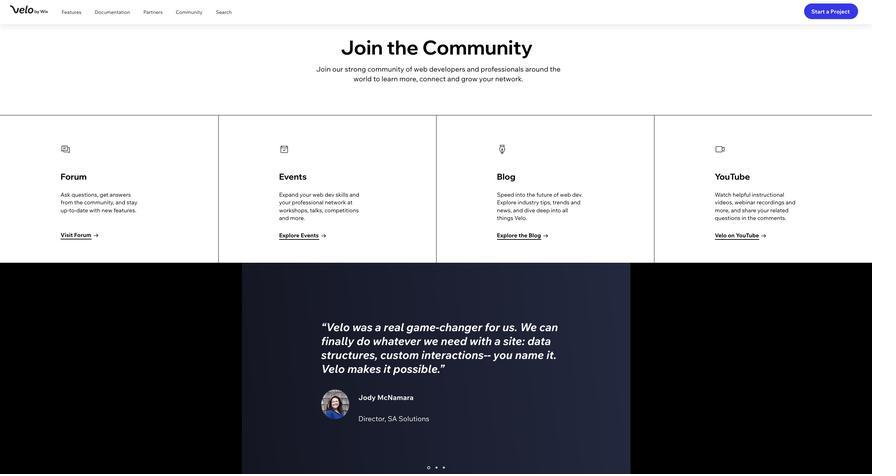 Task type: locate. For each thing, give the bounding box(es) containing it.
connect
[[419, 74, 446, 83]]

future
[[536, 191, 552, 198]]

new
[[102, 207, 112, 214]]

blog
[[497, 171, 515, 182], [529, 232, 541, 239]]

dev
[[325, 191, 334, 198]]

around
[[525, 65, 548, 73]]

velo
[[715, 232, 727, 239], [321, 362, 345, 376]]

solutions
[[399, 415, 429, 423]]

1 horizontal spatial join
[[341, 35, 383, 59]]

0 horizontal spatial join
[[316, 65, 331, 73]]

stay
[[127, 199, 137, 206]]

and up at
[[349, 191, 359, 198]]

explore
[[497, 199, 516, 206], [497, 232, 517, 239], [279, 232, 299, 239]]

web inside speed into the future of web dev. explore industry tips, trends and news, and dive deep into all things velo.
[[560, 191, 571, 198]]

forum up ask
[[61, 171, 87, 182]]

more, down videos,
[[715, 207, 730, 214]]

0 horizontal spatial velo
[[321, 362, 345, 376]]

ask
[[61, 191, 70, 198]]

more,
[[399, 74, 418, 83], [715, 207, 730, 214]]

your
[[479, 74, 494, 83], [300, 191, 311, 198], [279, 199, 291, 206], [757, 207, 769, 214]]

1 vertical spatial with
[[470, 334, 492, 348]]

1 horizontal spatial with
[[470, 334, 492, 348]]

the right in
[[748, 215, 756, 222]]

forum
[[61, 171, 87, 182], [74, 232, 91, 239]]

velo left on
[[715, 232, 727, 239]]

0 vertical spatial more,
[[399, 74, 418, 83]]

join inside join our strong community of web developers and professionals around the world to learn more, connect and grow your network.
[[316, 65, 331, 73]]

more, right 'learn'
[[399, 74, 418, 83]]

1 vertical spatial into
[[551, 207, 561, 214]]

into left all
[[551, 207, 561, 214]]

features
[[62, 9, 81, 15]]

we
[[520, 320, 537, 334]]

and down the answers
[[116, 199, 125, 206]]

0 horizontal spatial with
[[89, 207, 100, 214]]

explore inside speed into the future of web dev. explore industry tips, trends and news, and dive deep into all things velo.
[[497, 199, 516, 206]]

strong
[[345, 65, 366, 73]]

a right -
[[494, 334, 501, 348]]

answers
[[110, 191, 131, 198]]

1 horizontal spatial a
[[494, 334, 501, 348]]

explore for events
[[279, 232, 299, 239]]

1 vertical spatial join
[[316, 65, 331, 73]]

with
[[89, 207, 100, 214], [470, 334, 492, 348]]

web inside join our strong community of web developers and professionals around the world to learn more, connect and grow your network.
[[414, 65, 428, 73]]

community,
[[84, 199, 114, 206]]

0 horizontal spatial web
[[313, 191, 324, 198]]

community up grow
[[422, 35, 533, 59]]

into up industry
[[515, 191, 525, 198]]

questions
[[715, 215, 740, 222]]

in
[[742, 215, 746, 222]]

0 vertical spatial forum
[[61, 171, 87, 182]]

blog down dive
[[529, 232, 541, 239]]

events up expand
[[279, 171, 307, 182]]

with down community,
[[89, 207, 100, 214]]

forum inside "link"
[[74, 232, 91, 239]]

0 vertical spatial of
[[406, 65, 412, 73]]

developers
[[429, 65, 465, 73]]

1 vertical spatial events
[[301, 232, 319, 239]]

0 horizontal spatial of
[[406, 65, 412, 73]]

forum right visit
[[74, 232, 91, 239]]

webinar
[[735, 199, 755, 206]]

the up community
[[387, 35, 419, 59]]

join
[[341, 35, 383, 59], [316, 65, 331, 73]]

join left our
[[316, 65, 331, 73]]

community
[[176, 9, 202, 15], [422, 35, 533, 59]]

was
[[352, 320, 373, 334]]

whatever
[[373, 334, 421, 348]]

1 horizontal spatial of
[[553, 191, 559, 198]]

search
[[216, 9, 232, 15]]

of right community
[[406, 65, 412, 73]]

with inside ask questions, get answers from the community, and stay up-to-date with new features.
[[89, 207, 100, 214]]

youtube up helpful
[[715, 171, 750, 182]]

our
[[332, 65, 343, 73]]

of inside speed into the future of web dev. explore industry tips, trends and news, and dive deep into all things velo.
[[553, 191, 559, 198]]

and down dev. on the right
[[571, 199, 581, 206]]

your inside join our strong community of web developers and professionals around the world to learn more, connect and grow your network.
[[479, 74, 494, 83]]

1 vertical spatial velo
[[321, 362, 345, 376]]

web up trends
[[560, 191, 571, 198]]

and
[[467, 65, 479, 73], [447, 74, 460, 83], [349, 191, 359, 198], [116, 199, 125, 206], [571, 199, 581, 206], [786, 199, 795, 206], [513, 207, 523, 214], [731, 207, 741, 214], [279, 215, 289, 222]]

recordings
[[757, 199, 784, 206]]

the up industry
[[527, 191, 535, 198]]

1 vertical spatial more,
[[715, 207, 730, 214]]

visit
[[61, 232, 73, 239]]

1 vertical spatial community
[[422, 35, 533, 59]]

name
[[515, 348, 544, 362]]

your up professional
[[300, 191, 311, 198]]

a right was
[[375, 320, 381, 334]]

trends
[[553, 199, 569, 206]]

visit forum
[[61, 232, 91, 239]]

1 horizontal spatial velo
[[715, 232, 727, 239]]

skills
[[336, 191, 348, 198]]

of for future
[[553, 191, 559, 198]]

visit forum link
[[61, 229, 144, 243]]

into
[[515, 191, 525, 198], [551, 207, 561, 214]]

0 vertical spatial velo
[[715, 232, 727, 239]]

and up "questions"
[[731, 207, 741, 214]]

1 horizontal spatial more,
[[715, 207, 730, 214]]

speed
[[497, 191, 514, 198]]

real
[[384, 320, 404, 334]]

youtube
[[715, 171, 750, 182], [736, 232, 759, 239]]

the inside join our strong community of web developers and professionals around the world to learn more, connect and grow your network.
[[550, 65, 561, 73]]

speed into the future of web dev. explore industry tips, trends and news, and dive deep into all things velo.
[[497, 191, 583, 222]]

explore for blog
[[497, 232, 517, 239]]

your down "recordings"
[[757, 207, 769, 214]]

community left search
[[176, 9, 202, 15]]

velo.
[[514, 215, 527, 222]]

your right grow
[[479, 74, 494, 83]]

explore events link
[[279, 229, 362, 243]]

more.
[[290, 215, 305, 222]]

0 vertical spatial join
[[341, 35, 383, 59]]

instructional
[[752, 191, 784, 198]]

web up connect
[[414, 65, 428, 73]]

0 vertical spatial events
[[279, 171, 307, 182]]

talks,
[[310, 207, 323, 214]]

youtube right on
[[736, 232, 759, 239]]

1 vertical spatial forum
[[74, 232, 91, 239]]

explore down things
[[497, 232, 517, 239]]

from
[[61, 199, 73, 206]]

related
[[770, 207, 789, 214]]

1 vertical spatial blog
[[529, 232, 541, 239]]

game-
[[407, 320, 439, 334]]

1 vertical spatial of
[[553, 191, 559, 198]]

1 horizontal spatial web
[[414, 65, 428, 73]]

site:
[[503, 334, 525, 348]]

0 horizontal spatial into
[[515, 191, 525, 198]]

the inside 'watch helpful instructional videos, webinar recordings and more, and share your related questions in the comments.'
[[748, 215, 756, 222]]

events down the more.
[[301, 232, 319, 239]]

dive
[[524, 207, 535, 214]]

project
[[830, 8, 850, 15]]

the inside speed into the future of web dev. explore industry tips, trends and news, and dive deep into all things velo.
[[527, 191, 535, 198]]

velo down finally
[[321, 362, 345, 376]]

with left you
[[470, 334, 492, 348]]

the up date
[[74, 199, 83, 206]]

start a project
[[811, 8, 850, 15]]

join the community
[[341, 35, 533, 59]]

grow
[[461, 74, 478, 83]]

and down workshops, on the top
[[279, 215, 289, 222]]

explore down the more.
[[279, 232, 299, 239]]

1 horizontal spatial into
[[551, 207, 561, 214]]

start a project link
[[804, 3, 858, 19]]

blog up the speed
[[497, 171, 515, 182]]

of up trends
[[553, 191, 559, 198]]

with inside "velo was a real game-changer for us. we can finally do whatever we need with a site: data structures, custom interactions-- you name it. velo makes it possible."
[[470, 334, 492, 348]]

explore down the speed
[[497, 199, 516, 206]]

web left dev
[[313, 191, 324, 198]]

2 horizontal spatial web
[[560, 191, 571, 198]]

jody
[[358, 394, 376, 402]]

to
[[373, 74, 380, 83]]

0 vertical spatial with
[[89, 207, 100, 214]]

events
[[279, 171, 307, 182], [301, 232, 319, 239]]

the right around
[[550, 65, 561, 73]]

0 horizontal spatial more,
[[399, 74, 418, 83]]

0 horizontal spatial blog
[[497, 171, 515, 182]]

for
[[485, 320, 500, 334]]

more, inside 'watch helpful instructional videos, webinar recordings and more, and share your related questions in the comments.'
[[715, 207, 730, 214]]

join up strong
[[341, 35, 383, 59]]

a right start
[[826, 8, 829, 15]]

0 horizontal spatial community
[[176, 9, 202, 15]]

of inside join our strong community of web developers and professionals around the world to learn more, connect and grow your network.
[[406, 65, 412, 73]]

all
[[562, 207, 568, 214]]

1 horizontal spatial community
[[422, 35, 533, 59]]



Task type: describe. For each thing, give the bounding box(es) containing it.
2 horizontal spatial a
[[826, 8, 829, 15]]

up-
[[61, 207, 69, 214]]

explore the blog
[[497, 232, 541, 239]]

join for join the community
[[341, 35, 383, 59]]

deep
[[536, 207, 550, 214]]

can
[[539, 320, 558, 334]]

things
[[497, 215, 513, 222]]

ask questions, get answers from the community, and stay up-to-date with new features.
[[61, 191, 137, 214]]

at
[[347, 199, 352, 206]]

learn
[[382, 74, 398, 83]]

mcnamara
[[377, 394, 414, 402]]

testimonials image
[[0, 263, 872, 475]]

need
[[441, 334, 467, 348]]

velo inside "velo was a real game-changer for us. we can finally do whatever we need with a site: data structures, custom interactions-- you name it. velo makes it possible."
[[321, 362, 345, 376]]

watch
[[715, 191, 731, 198]]

your down expand
[[279, 199, 291, 206]]

changer
[[439, 320, 482, 334]]

search link
[[211, 3, 240, 21]]

network.
[[495, 74, 523, 83]]

get
[[100, 191, 108, 198]]

0 vertical spatial into
[[515, 191, 525, 198]]

features.
[[114, 207, 136, 214]]

1 horizontal spatial blog
[[529, 232, 541, 239]]

data
[[527, 334, 551, 348]]

velo on youtube
[[715, 232, 759, 239]]

date
[[76, 207, 88, 214]]

do
[[357, 334, 370, 348]]

us.
[[503, 320, 518, 334]]

and down the developers
[[447, 74, 460, 83]]

it
[[384, 362, 391, 376]]

industry
[[518, 199, 539, 206]]

it.
[[546, 348, 557, 362]]

the inside ask questions, get answers from the community, and stay up-to-date with new features.
[[74, 199, 83, 206]]

0 vertical spatial community
[[176, 9, 202, 15]]

tips,
[[540, 199, 551, 206]]

comments.
[[757, 215, 786, 222]]

0 vertical spatial blog
[[497, 171, 515, 182]]

and inside ask questions, get answers from the community, and stay up-to-date with new features.
[[116, 199, 125, 206]]

of for community
[[406, 65, 412, 73]]

"velo was a real game-changer for us. we can finally do whatever we need with a site: data structures, custom interactions-- you name it. velo makes it possible."
[[321, 320, 558, 376]]

expand
[[279, 191, 298, 198]]

join our strong community of web developers and professionals around the world to learn more, connect and grow your network.
[[316, 65, 561, 83]]

makes
[[347, 362, 381, 376]]

world
[[353, 74, 372, 83]]

finally
[[321, 334, 354, 348]]

helpful
[[733, 191, 751, 198]]

explore events
[[279, 232, 319, 239]]

"velo
[[321, 320, 350, 334]]

explore the blog link
[[497, 228, 580, 244]]

join for join our strong community of web developers and professionals around the world to learn more, connect and grow your network.
[[316, 65, 331, 73]]

on
[[728, 232, 735, 239]]

structures,
[[321, 348, 378, 362]]

more, inside join our strong community of web developers and professionals around the world to learn more, connect and grow your network.
[[399, 74, 418, 83]]

expand your web dev skills and your professional network at workshops, talks, competitions and more.
[[279, 191, 359, 222]]

you
[[493, 348, 513, 362]]

velo on youtube link
[[715, 228, 798, 244]]

director,
[[358, 415, 386, 423]]

-
[[487, 348, 491, 362]]

slideshow region
[[262, 263, 610, 475]]

custom
[[380, 348, 419, 362]]

possible."
[[393, 362, 444, 376]]

jody picture image
[[321, 390, 349, 420]]

questions,
[[72, 191, 98, 198]]

workshops,
[[279, 207, 309, 214]]

and up related on the top right
[[786, 199, 795, 206]]

videos,
[[715, 199, 733, 206]]

0 horizontal spatial a
[[375, 320, 381, 334]]

interactions-
[[421, 348, 487, 362]]

dev.
[[572, 191, 583, 198]]

your inside 'watch helpful instructional videos, webinar recordings and more, and share your related questions in the comments.'
[[757, 207, 769, 214]]

share
[[742, 207, 756, 214]]

network
[[325, 199, 346, 206]]

and up velo.
[[513, 207, 523, 214]]

web inside expand your web dev skills and your professional network at workshops, talks, competitions and more.
[[313, 191, 324, 198]]

to-
[[69, 207, 76, 214]]

news,
[[497, 207, 512, 214]]

web for to
[[414, 65, 428, 73]]

director, sa solutions
[[358, 415, 429, 423]]

and up grow
[[467, 65, 479, 73]]

web for news,
[[560, 191, 571, 198]]

1 vertical spatial youtube
[[736, 232, 759, 239]]

professional
[[292, 199, 324, 206]]

documentation
[[95, 9, 130, 15]]

professionals
[[481, 65, 524, 73]]

community
[[368, 65, 404, 73]]

jody mcnamara
[[358, 394, 414, 402]]

0 vertical spatial youtube
[[715, 171, 750, 182]]

watch helpful instructional videos, webinar recordings and more, and share your related questions in the comments.
[[715, 191, 795, 222]]

partners
[[143, 9, 163, 15]]

sa
[[388, 415, 397, 423]]

the down velo.
[[519, 232, 527, 239]]



Task type: vqa. For each thing, say whether or not it's contained in the screenshot.


